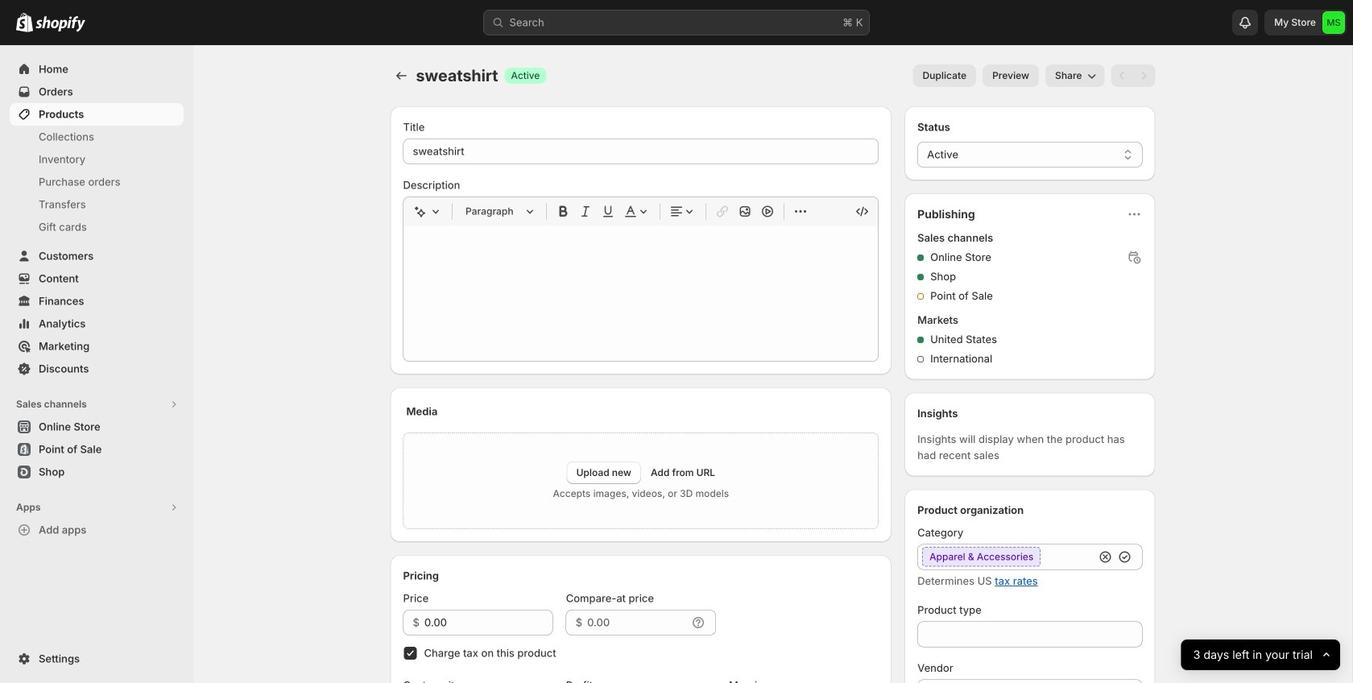 Task type: vqa. For each thing, say whether or not it's contained in the screenshot.
Reporting at the bottom of page
no



Task type: describe. For each thing, give the bounding box(es) containing it.
0 horizontal spatial shopify image
[[16, 13, 33, 32]]

next image
[[1137, 68, 1153, 84]]

my store image
[[1323, 11, 1346, 34]]

previous image
[[1115, 68, 1131, 84]]



Task type: locate. For each thing, give the bounding box(es) containing it.
shopify image
[[16, 13, 33, 32], [35, 16, 85, 32]]

2   text field from the left
[[588, 610, 687, 636]]

1 horizontal spatial   text field
[[588, 610, 687, 636]]

Short sleeve t-shirt text field
[[403, 139, 879, 164]]

1   text field from the left
[[425, 610, 553, 636]]

1 horizontal spatial shopify image
[[35, 16, 85, 32]]

  text field
[[425, 610, 553, 636], [588, 610, 687, 636]]

None text field
[[918, 680, 1143, 683]]

0 horizontal spatial   text field
[[425, 610, 553, 636]]



